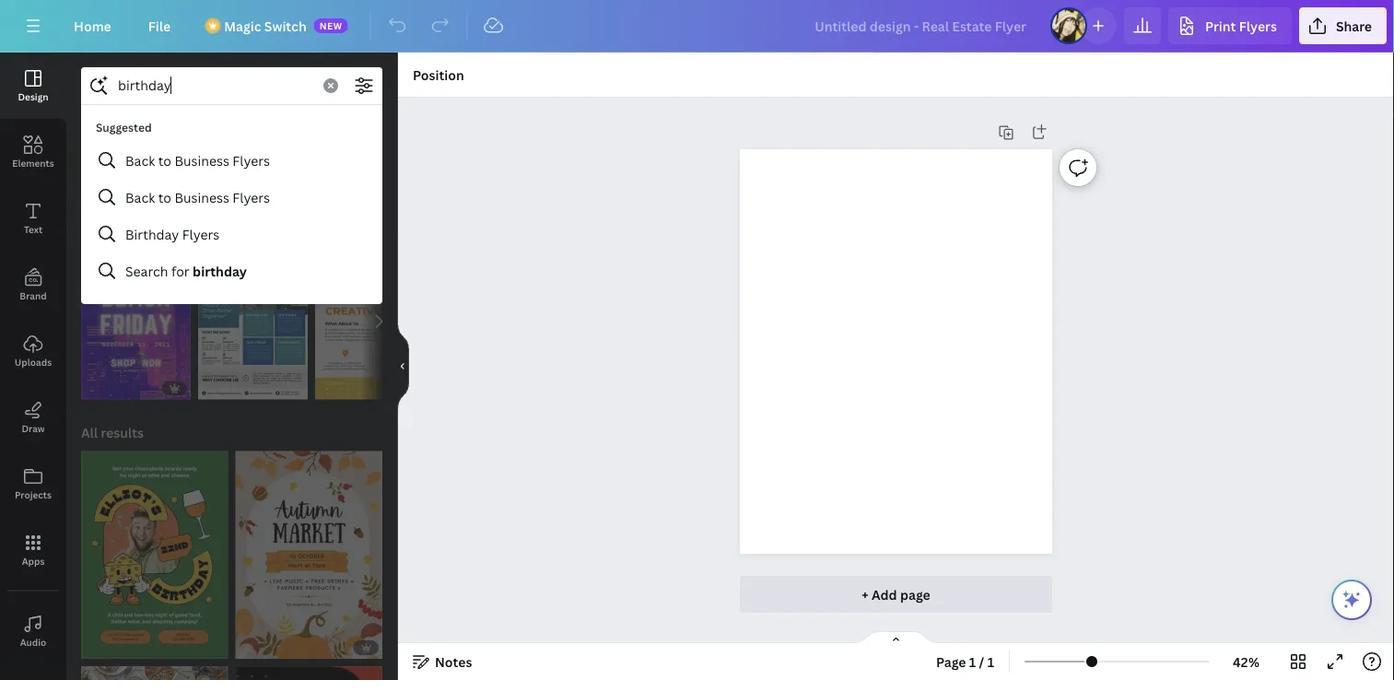 Task type: locate. For each thing, give the bounding box(es) containing it.
green and blue modern creative company profile flyer image
[[198, 244, 308, 400]]

see all
[[347, 219, 383, 234]]

1 vertical spatial business
[[175, 189, 229, 206]]

1 vertical spatial back
[[125, 189, 155, 206]]

switch
[[264, 17, 307, 35]]

back
[[125, 152, 155, 169], [125, 189, 155, 206]]

0 horizontal spatial 1
[[970, 653, 977, 671]]

list
[[81, 112, 383, 289]]

back to business flyers button up birthday flyers
[[81, 179, 383, 216]]

list containing back to business flyers
[[81, 112, 383, 289]]

to up used
[[158, 189, 171, 206]]

to for 2nd back to business flyers button from the bottom
[[158, 152, 171, 169]]

back to business flyers for 1st back to business flyers button from the bottom
[[125, 189, 270, 206]]

green orange yellow cute and bold wine and cheese birthday flyer image
[[81, 451, 228, 659]]

search for birthday
[[125, 262, 247, 280]]

1 back to business flyers button from the top
[[81, 142, 383, 179]]

0 vertical spatial back to business flyers
[[125, 152, 270, 169]]

flyers
[[1240, 17, 1278, 35], [233, 152, 270, 169], [233, 189, 270, 206], [182, 225, 220, 243]]

1 business from the top
[[175, 152, 229, 169]]

birthday flyers
[[125, 225, 220, 243]]

0 vertical spatial back
[[125, 152, 155, 169]]

design
[[18, 90, 48, 103]]

templates button
[[81, 112, 245, 147]]

side panel tab list
[[0, 53, 66, 680]]

all
[[370, 219, 383, 234]]

to for 1st back to business flyers button from the bottom
[[158, 189, 171, 206]]

+
[[862, 586, 869, 603]]

1 vertical spatial back to business flyers
[[125, 189, 270, 206]]

back to business flyers button
[[81, 142, 383, 179], [81, 179, 383, 216]]

1
[[970, 653, 977, 671], [988, 653, 995, 671]]

file button
[[133, 7, 185, 44]]

uploads
[[15, 356, 52, 368]]

canva assistant image
[[1341, 589, 1364, 611]]

print flyers button
[[1169, 7, 1292, 44]]

position button
[[406, 60, 472, 89]]

1 to from the top
[[158, 152, 171, 169]]

black friday button
[[360, 163, 457, 200]]

business for 1st back to business flyers button from the bottom
[[175, 189, 229, 206]]

2 business from the top
[[175, 189, 229, 206]]

purple and white neon city light black friday flyer group
[[81, 244, 191, 400]]

search
[[125, 262, 168, 280]]

share
[[1337, 17, 1373, 35]]

birthday flyers button
[[81, 216, 383, 253]]

business up thanksgiving on the top
[[175, 152, 229, 169]]

business
[[175, 152, 229, 169], [175, 189, 229, 206]]

black friday
[[372, 173, 445, 190]]

flyers up birthday flyers button
[[233, 189, 270, 206]]

1 right "/"
[[988, 653, 995, 671]]

flyers inside print flyers 'dropdown button'
[[1240, 17, 1278, 35]]

to down templates button
[[158, 152, 171, 169]]

christmas
[[93, 173, 156, 190]]

business for 2nd back to business flyers button from the bottom
[[175, 152, 229, 169]]

42%
[[1234, 653, 1260, 671]]

used
[[140, 217, 170, 235]]

1 horizontal spatial 1
[[988, 653, 995, 671]]

2 back to business flyers from the top
[[125, 189, 270, 206]]

results
[[101, 424, 144, 441]]

for
[[171, 262, 190, 280]]

back to business flyers button up birthday flyers button
[[81, 142, 383, 179]]

all
[[81, 424, 98, 441]]

2 to from the top
[[158, 189, 171, 206]]

back to business flyers up birthday flyers
[[125, 189, 270, 206]]

2 1 from the left
[[988, 653, 995, 671]]

suggested
[[96, 119, 152, 135]]

flyers right print
[[1240, 17, 1278, 35]]

file
[[148, 17, 171, 35]]

0 vertical spatial business
[[175, 152, 229, 169]]

beige and orange cute illustrated autumn market flyer image
[[236, 451, 383, 659]]

1 vertical spatial to
[[158, 189, 171, 206]]

text
[[24, 223, 43, 236]]

1 back from the top
[[125, 152, 155, 169]]

position
[[413, 66, 464, 83]]

2 back from the top
[[125, 189, 155, 206]]

projects
[[15, 489, 52, 501]]

home link
[[59, 7, 126, 44]]

back to business flyers
[[125, 152, 270, 169], [125, 189, 270, 206]]

business up birthday flyers
[[175, 189, 229, 206]]

notes
[[435, 653, 472, 671]]

home
[[74, 17, 111, 35]]

text button
[[0, 185, 66, 252]]

to
[[158, 152, 171, 169], [158, 189, 171, 206]]

brand
[[20, 289, 47, 302]]

apps
[[22, 555, 45, 567]]

show pages image
[[852, 631, 941, 645]]

hide image
[[397, 322, 409, 411]]

back up christmas
[[125, 152, 155, 169]]

see all button
[[345, 207, 384, 244]]

flyers up 'search for birthday'
[[182, 225, 220, 243]]

back to business flyers up thanksgiving on the top
[[125, 152, 270, 169]]

projects button
[[0, 451, 66, 517]]

Use 5+ words to describe... search field
[[118, 68, 313, 103]]

birthday
[[193, 262, 247, 280]]

0 vertical spatial to
[[158, 152, 171, 169]]

42% button
[[1217, 647, 1277, 677]]

/
[[980, 653, 985, 671]]

2 back to business flyers button from the top
[[81, 179, 383, 216]]

back up used
[[125, 189, 155, 206]]

print
[[1206, 17, 1237, 35]]

1 back to business flyers from the top
[[125, 152, 270, 169]]

christmas button
[[81, 163, 168, 200]]

add
[[872, 586, 898, 603]]

1 left "/"
[[970, 653, 977, 671]]

purple and pink modern women of diversity brunch flyer image
[[81, 666, 228, 680]]



Task type: vqa. For each thing, say whether or not it's contained in the screenshot.
1st Back from the bottom of the list containing Back to Business Flyers
yes



Task type: describe. For each thing, give the bounding box(es) containing it.
recently used button
[[79, 207, 172, 244]]

draw
[[22, 422, 45, 435]]

flyers inside birthday flyers button
[[182, 225, 220, 243]]

thanksgiving button
[[176, 163, 280, 200]]

brand button
[[0, 252, 66, 318]]

templates
[[131, 120, 196, 138]]

elements button
[[0, 119, 66, 185]]

1 1 from the left
[[970, 653, 977, 671]]

recently
[[81, 217, 137, 235]]

+ add page
[[862, 586, 931, 603]]

audio button
[[0, 598, 66, 665]]

see
[[347, 219, 367, 234]]

red fitness flyer image
[[236, 666, 383, 680]]

page
[[937, 653, 967, 671]]

back for 2nd back to business flyers button from the bottom
[[125, 152, 155, 169]]

notes button
[[406, 647, 480, 677]]

audio
[[20, 636, 46, 649]]

thanksgiving
[[188, 173, 268, 190]]

design button
[[0, 53, 66, 119]]

Design title text field
[[800, 7, 1044, 44]]

flyers up thanksgiving on the top
[[233, 152, 270, 169]]

elements
[[12, 157, 54, 169]]

recently used
[[81, 217, 170, 235]]

draw button
[[0, 384, 66, 451]]

new
[[320, 19, 343, 32]]

all results
[[81, 424, 144, 441]]

page
[[901, 586, 931, 603]]

main menu bar
[[0, 0, 1395, 53]]

page 1 / 1
[[937, 653, 995, 671]]

share button
[[1300, 7, 1387, 44]]

back to business flyers for 2nd back to business flyers button from the bottom
[[125, 152, 270, 169]]

print flyers
[[1206, 17, 1278, 35]]

beige and orange cute illustrated autumn market flyer group
[[236, 451, 383, 659]]

friday
[[408, 173, 445, 190]]

magic
[[224, 17, 261, 35]]

back for 1st back to business flyers button from the bottom
[[125, 189, 155, 206]]

black
[[372, 173, 405, 190]]

orange and yellow modern company flyer image
[[316, 244, 425, 400]]

magic switch
[[224, 17, 307, 35]]

apps button
[[0, 517, 66, 584]]

birthday
[[125, 225, 179, 243]]

uploads button
[[0, 318, 66, 384]]

+ add page button
[[740, 576, 1053, 613]]

purple and white neon city light black friday flyer image
[[81, 244, 191, 400]]



